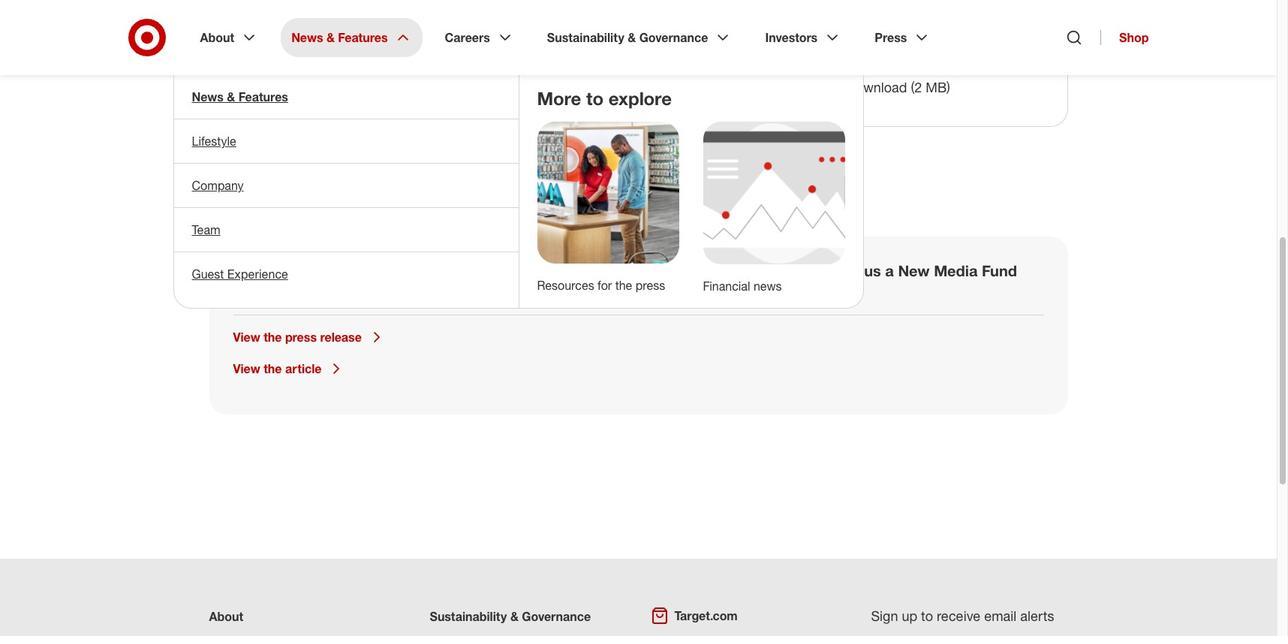 Task type: vqa. For each thing, say whether or not it's contained in the screenshot.
Fernando
no



Task type: locate. For each thing, give the bounding box(es) containing it.
the for view the article
[[264, 361, 282, 376]]

1 vertical spatial more
[[209, 176, 283, 212]]

0 vertical spatial features
[[338, 30, 388, 45]]

sustainability
[[547, 30, 625, 45], [430, 609, 507, 624]]

1 vertical spatial to
[[493, 261, 507, 280]]

1 vertical spatial news
[[192, 89, 224, 104]]

lifestyle
[[192, 134, 236, 149]]

to inside an update on target's commitment to spend $2 billion with black-owned businesses, plus a new media fund initiative
[[493, 261, 507, 280]]

email
[[985, 608, 1017, 624]]

sustainability & governance
[[547, 30, 709, 45], [430, 609, 591, 624]]

with
[[629, 261, 660, 280]]

the
[[616, 278, 633, 293], [264, 330, 282, 345], [264, 361, 282, 376]]

resources for the press
[[537, 278, 666, 293]]

0 vertical spatial more
[[537, 87, 582, 110]]

1 vertical spatial governance
[[522, 609, 591, 624]]

the inside view the article link
[[264, 361, 282, 376]]

0 horizontal spatial more
[[209, 176, 283, 212]]

investors link
[[755, 18, 853, 57]]

experience
[[227, 267, 288, 282]]

& for top the sustainability & governance link
[[628, 30, 636, 45]]

spend
[[511, 261, 557, 280]]

sign
[[872, 608, 899, 624]]

to right the "up"
[[922, 608, 934, 624]]

guest
[[192, 267, 224, 282]]

0 vertical spatial about
[[200, 30, 234, 45]]

to
[[587, 87, 604, 110], [493, 261, 507, 280], [922, 608, 934, 624]]

download
[[847, 79, 908, 95]]

1 horizontal spatial governance
[[640, 30, 709, 45]]

1 vertical spatial features
[[239, 89, 288, 104]]

download (2 mb)
[[847, 79, 951, 95]]

to left explore
[[587, 87, 604, 110]]

target.com
[[675, 608, 738, 623]]

team link
[[174, 208, 519, 252]]

new
[[899, 261, 930, 280]]

1 vertical spatial view
[[233, 361, 260, 376]]

&
[[327, 30, 335, 45], [628, 30, 636, 45], [227, 89, 235, 104], [511, 609, 519, 624]]

about link
[[190, 18, 269, 57], [209, 609, 243, 624]]

investors
[[766, 30, 818, 45]]

on
[[409, 176, 445, 212], [313, 261, 331, 280]]

& for the bottom the sustainability & governance link
[[511, 609, 519, 624]]

on for target's
[[313, 261, 331, 280]]

content
[[291, 176, 400, 212]]

news
[[754, 279, 782, 294]]

view the article link
[[233, 360, 346, 378]]

the inside view the press release link
[[264, 330, 282, 345]]

more to explore
[[537, 87, 672, 110]]

to left "spend"
[[493, 261, 507, 280]]

0 vertical spatial view
[[233, 330, 260, 345]]

explore
[[609, 87, 672, 110]]

sustainability & governance link
[[537, 18, 743, 57], [430, 609, 591, 624]]

0 vertical spatial news & features link
[[281, 18, 423, 57]]

1 vertical spatial sustainability & governance link
[[430, 609, 591, 624]]

view up the view the article
[[233, 330, 260, 345]]

topic
[[514, 176, 586, 212]]

site navigation element
[[0, 0, 1289, 636]]

guest experience link
[[174, 252, 519, 296]]

0 horizontal spatial news
[[192, 89, 224, 104]]

more content on this topic
[[209, 176, 586, 212]]

(2
[[911, 79, 923, 95]]

0 vertical spatial sustainability & governance
[[547, 30, 709, 45]]

1 horizontal spatial news
[[292, 30, 323, 45]]

1 horizontal spatial press
[[636, 278, 666, 293]]

features
[[338, 30, 388, 45], [239, 89, 288, 104]]

0 vertical spatial governance
[[640, 30, 709, 45]]

0 horizontal spatial features
[[239, 89, 288, 104]]

1 view from the top
[[233, 330, 260, 345]]

press right for
[[636, 278, 666, 293]]

view left article
[[233, 361, 260, 376]]

1 vertical spatial news & features
[[192, 89, 288, 104]]

press
[[636, 278, 666, 293], [285, 330, 317, 345]]

0 vertical spatial press
[[636, 278, 666, 293]]

news & features link
[[281, 18, 423, 57], [174, 75, 519, 119]]

1 horizontal spatial more
[[537, 87, 582, 110]]

to inside site navigation element
[[587, 87, 604, 110]]

0 vertical spatial news & features
[[292, 30, 388, 45]]

more inside site navigation element
[[537, 87, 582, 110]]

0 vertical spatial sustainability
[[547, 30, 625, 45]]

on left this
[[409, 176, 445, 212]]

sustainability inside site navigation element
[[547, 30, 625, 45]]

1 horizontal spatial on
[[409, 176, 445, 212]]

0 vertical spatial the
[[616, 278, 633, 293]]

guest experience
[[192, 267, 288, 282]]

for
[[598, 278, 612, 293]]

governance inside site navigation element
[[640, 30, 709, 45]]

2 view from the top
[[233, 361, 260, 376]]

1 horizontal spatial news & features
[[292, 30, 388, 45]]

0 horizontal spatial news & features
[[192, 89, 288, 104]]

0 horizontal spatial to
[[493, 261, 507, 280]]

1 vertical spatial sustainability
[[430, 609, 507, 624]]

about inside site navigation element
[[200, 30, 234, 45]]

release
[[320, 330, 362, 345]]

0 vertical spatial to
[[587, 87, 604, 110]]

alerts
[[1021, 608, 1055, 624]]

on inside an update on target's commitment to spend $2 billion with black-owned businesses, plus a new media fund initiative
[[313, 261, 331, 280]]

a target team member helps a guest in electronics image
[[537, 122, 679, 264]]

news & features
[[292, 30, 388, 45], [192, 89, 288, 104]]

an
[[233, 261, 252, 280]]

view
[[233, 330, 260, 345], [233, 361, 260, 376]]

press up article
[[285, 330, 317, 345]]

up
[[902, 608, 918, 624]]

sustainability for top the sustainability & governance link
[[547, 30, 625, 45]]

2 vertical spatial the
[[264, 361, 282, 376]]

sustainability & governance inside site navigation element
[[547, 30, 709, 45]]

governance
[[640, 30, 709, 45], [522, 609, 591, 624]]

1 vertical spatial the
[[264, 330, 282, 345]]

plus
[[851, 261, 882, 280]]

careers link
[[435, 18, 525, 57]]

the left article
[[264, 361, 282, 376]]

about
[[200, 30, 234, 45], [209, 609, 243, 624]]

careers
[[445, 30, 490, 45]]

& for topmost news & features link
[[327, 30, 335, 45]]

the for view the press release
[[264, 330, 282, 345]]

more for more to explore
[[537, 87, 582, 110]]

news
[[292, 30, 323, 45], [192, 89, 224, 104]]

on right update
[[313, 261, 331, 280]]

1 vertical spatial sustainability & governance
[[430, 609, 591, 624]]

sign up to receive email alerts
[[872, 608, 1055, 624]]

team
[[192, 222, 221, 237]]

0 horizontal spatial governance
[[522, 609, 591, 624]]

shop link
[[1101, 30, 1150, 45]]

commitment
[[396, 261, 488, 280]]

the up the view the article
[[264, 330, 282, 345]]

article
[[285, 361, 322, 376]]

1 horizontal spatial sustainability
[[547, 30, 625, 45]]

1 horizontal spatial features
[[338, 30, 388, 45]]

1 vertical spatial on
[[313, 261, 331, 280]]

0 vertical spatial on
[[409, 176, 445, 212]]

0 horizontal spatial press
[[285, 330, 317, 345]]

company link
[[174, 164, 519, 207]]

more
[[537, 87, 582, 110], [209, 176, 283, 212]]

$2
[[561, 261, 577, 280]]

0 horizontal spatial on
[[313, 261, 331, 280]]

1 horizontal spatial to
[[587, 87, 604, 110]]

target.com link
[[651, 607, 738, 625]]

2 vertical spatial to
[[922, 608, 934, 624]]

the right for
[[616, 278, 633, 293]]

view the press release link
[[233, 328, 386, 346]]

0 horizontal spatial sustainability
[[430, 609, 507, 624]]



Task type: describe. For each thing, give the bounding box(es) containing it.
media
[[935, 261, 978, 280]]

view for view the article
[[233, 361, 260, 376]]

press inside site navigation element
[[636, 278, 666, 293]]

businesses,
[[761, 261, 847, 280]]

download (2 mb) link
[[823, 78, 951, 98]]

owned
[[709, 261, 757, 280]]

2 horizontal spatial to
[[922, 608, 934, 624]]

black-
[[664, 261, 709, 280]]

resources for the press link
[[537, 278, 666, 293]]

company
[[192, 178, 244, 193]]

1 vertical spatial about link
[[209, 609, 243, 624]]

this
[[453, 176, 505, 212]]

governance for the bottom the sustainability & governance link
[[522, 609, 591, 624]]

0 vertical spatial news
[[292, 30, 323, 45]]

view the press release
[[233, 330, 362, 345]]

initiative
[[233, 282, 294, 301]]

press
[[875, 30, 908, 45]]

an update on target's commitment to spend $2 billion with black-owned businesses, plus a new media fund initiative
[[233, 261, 1018, 301]]

receive
[[937, 608, 981, 624]]

sustainability for the bottom the sustainability & governance link
[[430, 609, 507, 624]]

0 vertical spatial sustainability & governance link
[[537, 18, 743, 57]]

1 vertical spatial news & features link
[[174, 75, 519, 119]]

shop
[[1120, 30, 1150, 45]]

mb)
[[926, 79, 951, 95]]

1 vertical spatial press
[[285, 330, 317, 345]]

a group of red and white boxes image
[[798, 0, 1068, 54]]

more for more content on this topic
[[209, 176, 283, 212]]

lifestyle link
[[174, 119, 519, 163]]

financial news link
[[703, 279, 782, 294]]

graphic illustration of a stock chart image
[[703, 122, 845, 264]]

fund
[[982, 261, 1018, 280]]

update
[[257, 261, 309, 280]]

0 vertical spatial about link
[[190, 18, 269, 57]]

view for view the press release
[[233, 330, 260, 345]]

the inside site navigation element
[[616, 278, 633, 293]]

target's
[[335, 261, 392, 280]]

sustainability & governance for top the sustainability & governance link
[[547, 30, 709, 45]]

resources
[[537, 278, 595, 293]]

governance for top the sustainability & governance link
[[640, 30, 709, 45]]

sustainability & governance for the bottom the sustainability & governance link
[[430, 609, 591, 624]]

a
[[886, 261, 894, 280]]

view the article
[[233, 361, 322, 376]]

1 vertical spatial about
[[209, 609, 243, 624]]

on for this
[[409, 176, 445, 212]]

press link
[[865, 18, 942, 57]]

financial
[[703, 279, 751, 294]]

billion
[[581, 261, 625, 280]]

financial news
[[703, 279, 782, 294]]



